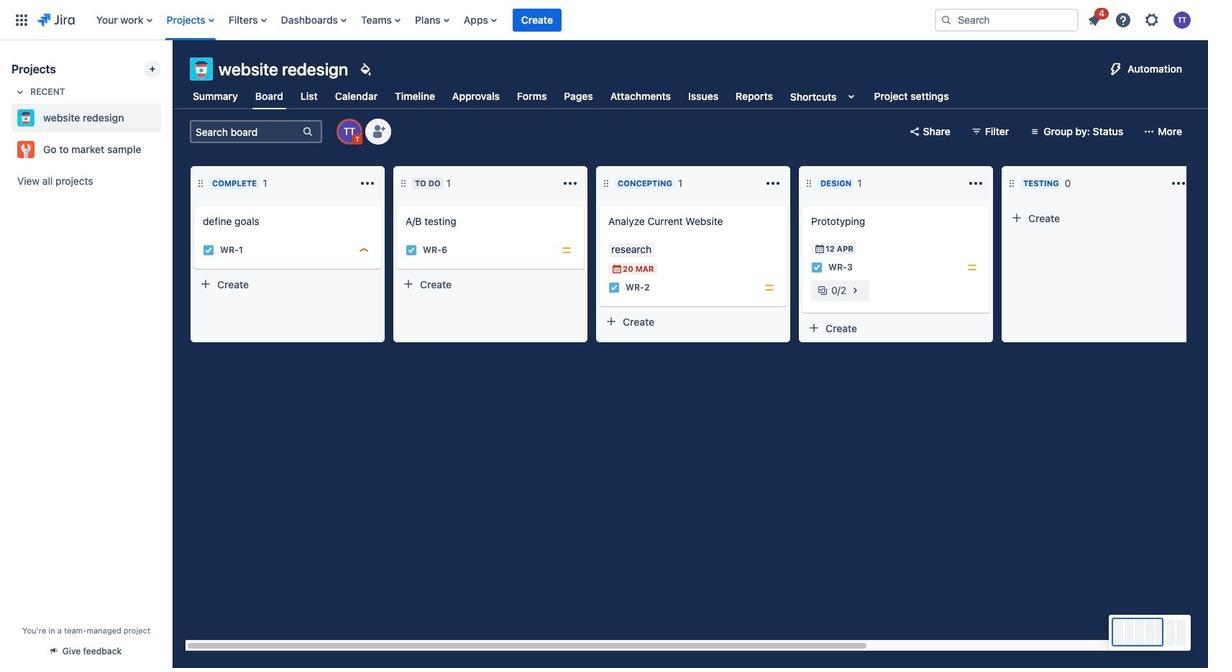 Task type: locate. For each thing, give the bounding box(es) containing it.
2 horizontal spatial column actions menu image
[[968, 175, 985, 192]]

task image
[[203, 245, 214, 256], [406, 245, 417, 256], [812, 262, 823, 273]]

2 horizontal spatial create image
[[794, 196, 812, 213]]

list item
[[1082, 5, 1109, 31], [512, 8, 563, 32]]

jira image
[[37, 11, 75, 28], [37, 11, 75, 28]]

2 horizontal spatial task image
[[812, 262, 823, 273]]

your profile and settings image
[[1174, 11, 1191, 28]]

3 column actions menu image from the left
[[968, 175, 985, 192]]

tab list
[[181, 83, 961, 109]]

1 vertical spatial add to starred image
[[157, 141, 174, 158]]

0 horizontal spatial create image
[[186, 196, 203, 213]]

show subtasks image
[[847, 282, 864, 299]]

0 horizontal spatial column actions menu image
[[359, 175, 376, 192]]

due date: 20 march 2024 image
[[612, 263, 623, 275], [612, 263, 623, 275]]

0 vertical spatial add to starred image
[[157, 109, 174, 127]]

medium image
[[764, 282, 776, 294]]

search image
[[941, 14, 953, 26]]

2 column actions menu image from the left
[[765, 175, 782, 192]]

1 column actions menu image from the left
[[562, 175, 579, 192]]

1 vertical spatial medium image
[[967, 262, 978, 273]]

0 horizontal spatial column actions menu image
[[562, 175, 579, 192]]

create image
[[186, 196, 203, 213], [591, 196, 609, 213], [794, 196, 812, 213]]

1 horizontal spatial create image
[[591, 196, 609, 213]]

list item inside primary element
[[512, 8, 563, 32]]

settings image
[[1144, 11, 1161, 28]]

0 vertical spatial medium image
[[561, 245, 573, 256]]

0 horizontal spatial list item
[[512, 8, 563, 32]]

add to starred image
[[157, 109, 174, 127], [157, 141, 174, 158]]

2 column actions menu image from the left
[[1171, 175, 1188, 192]]

2 add to starred image from the top
[[157, 141, 174, 158]]

create image
[[389, 196, 406, 213]]

0 horizontal spatial medium image
[[561, 245, 573, 256]]

medium image for task icon to the middle
[[561, 245, 573, 256]]

list
[[89, 0, 924, 40], [1082, 5, 1200, 33]]

column actions menu image for 1st create icon from the right
[[968, 175, 985, 192]]

high image
[[358, 245, 370, 256]]

appswitcher icon image
[[13, 11, 30, 28]]

medium image
[[561, 245, 573, 256], [967, 262, 978, 273]]

1 horizontal spatial column actions menu image
[[1171, 175, 1188, 192]]

column actions menu image
[[562, 175, 579, 192], [1171, 175, 1188, 192]]

column actions menu image
[[359, 175, 376, 192], [765, 175, 782, 192], [968, 175, 985, 192]]

primary element
[[9, 0, 924, 40]]

task image
[[609, 282, 620, 294]]

banner
[[0, 0, 1209, 40]]

1 horizontal spatial column actions menu image
[[765, 175, 782, 192]]

1 horizontal spatial medium image
[[967, 262, 978, 273]]

None search field
[[935, 8, 1079, 31]]

1 column actions menu image from the left
[[359, 175, 376, 192]]



Task type: vqa. For each thing, say whether or not it's contained in the screenshot.
Collapse Recent projects icon
yes



Task type: describe. For each thing, give the bounding box(es) containing it.
collapse recent projects image
[[12, 83, 29, 101]]

3 create image from the left
[[794, 196, 812, 213]]

automation image
[[1108, 60, 1125, 78]]

help image
[[1115, 11, 1132, 28]]

1 horizontal spatial task image
[[406, 245, 417, 256]]

2 create image from the left
[[591, 196, 609, 213]]

due date: 12 april 2024 image
[[814, 243, 826, 255]]

medium image for right task icon
[[967, 262, 978, 273]]

notifications image
[[1086, 11, 1104, 28]]

1 create image from the left
[[186, 196, 203, 213]]

collapse image
[[1148, 175, 1165, 192]]

set project background image
[[357, 60, 374, 78]]

0 horizontal spatial task image
[[203, 245, 214, 256]]

add people image
[[370, 123, 387, 140]]

Search board text field
[[191, 122, 301, 142]]

Search field
[[935, 8, 1079, 31]]

due date: 12 april 2024 image
[[814, 243, 826, 255]]

create project image
[[147, 63, 158, 75]]

column actions menu image for 1st create icon from left
[[359, 175, 376, 192]]

0 horizontal spatial list
[[89, 0, 924, 40]]

1 horizontal spatial list item
[[1082, 5, 1109, 31]]

1 add to starred image from the top
[[157, 109, 174, 127]]

sidebar navigation image
[[157, 58, 188, 86]]

1 horizontal spatial list
[[1082, 5, 1200, 33]]

column actions menu image for 2nd create icon
[[765, 175, 782, 192]]



